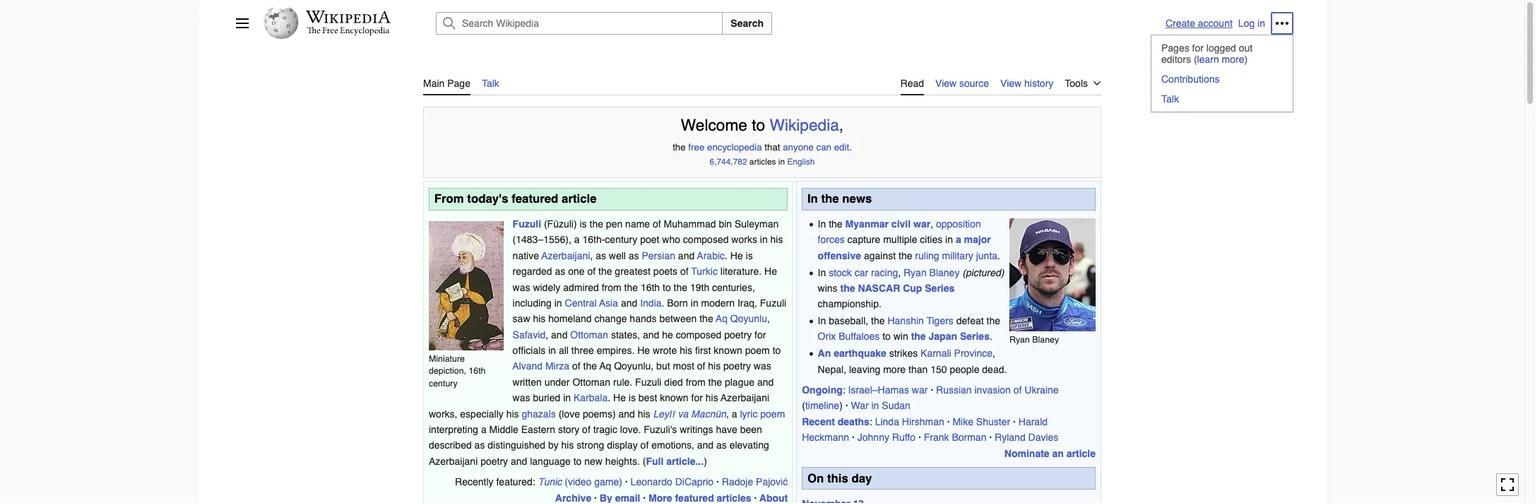 Task type: vqa. For each thing, say whether or not it's contained in the screenshot.
narrations's ]
no



Task type: describe. For each thing, give the bounding box(es) containing it.
radoje pajović
[[722, 476, 788, 488]]

wikipedia link
[[770, 117, 839, 134]]

ghazals link
[[522, 408, 556, 419]]

hanshin
[[888, 315, 924, 326]]

ryan inside in stock car racing , ryan blaney (pictured) wins the nascar cup series championship. in baseball, the hanshin tigers defeat the orix buffaloes to win the japan series .
[[904, 267, 927, 278]]

ghazals
[[522, 408, 556, 419]]

and right asia at left
[[621, 297, 637, 309]]

a inside a major offensive
[[956, 234, 961, 245]]

as left well
[[596, 250, 606, 261]]

his up macnūn at the bottom left of page
[[706, 392, 718, 404]]

century inside the miniature depiction, 16th century
[[429, 378, 458, 388]]

india link
[[640, 297, 662, 309]]

poetry inside of the aq qoyunlu, but most of his poetry was written under ottoman rule. fuzuli died from the plague and was buried in
[[724, 361, 751, 372]]

and down writings
[[697, 440, 714, 451]]

menu image
[[235, 16, 249, 30]]

contributions
[[1162, 73, 1220, 85]]

the inside . born in modern iraq, fuzuli saw his homeland change hands between the
[[700, 313, 713, 325]]

in inside . born in modern iraq, fuzuli saw his homeland change hands between the
[[691, 297, 699, 309]]

. inside . he is regarded as one of the greatest poets of
[[725, 250, 728, 261]]

homeland
[[548, 313, 592, 325]]

and up love.
[[619, 408, 635, 419]]

heckmann
[[802, 432, 849, 443]]

miniature
[[429, 353, 465, 364]]

leylī
[[653, 408, 675, 419]]

his down best
[[638, 408, 650, 419]]

alvand mirza link
[[513, 361, 570, 372]]

including
[[513, 297, 552, 309]]

the free encyclopedia image
[[307, 27, 390, 36]]

6,744,782
[[710, 157, 747, 167]]

poems)
[[583, 408, 616, 419]]

ryan blaney link
[[904, 267, 960, 278]]

0 vertical spatial article
[[562, 192, 597, 206]]

leonardo dicaprio link
[[631, 476, 714, 488]]

as up greatest
[[629, 250, 639, 261]]

is for the
[[746, 250, 753, 261]]

talk link for contributions
[[1152, 89, 1293, 109]]

arabic link
[[697, 250, 725, 261]]

0 horizontal spatial fuzuli
[[513, 218, 541, 230]]

the down capture multiple cities in
[[899, 250, 912, 261]]

turkic link
[[691, 266, 718, 277]]

1 vertical spatial blaney
[[1032, 334, 1059, 345]]

orix buffaloes link
[[818, 331, 880, 342]]

read link
[[901, 69, 924, 95]]

1 horizontal spatial ryan
[[1010, 334, 1030, 345]]

in inside the free encyclopedia that anyone can edit . 6,744,782 articles in english
[[778, 157, 785, 167]]

. inside in stock car racing , ryan blaney (pictured) wins the nascar cup series championship. in baseball, the hanshin tigers defeat the orix buffaloes to win the japan series .
[[990, 331, 993, 342]]

main page link
[[423, 69, 471, 95]]

, inside in stock car racing , ryan blaney (pictured) wins the nascar cup series championship. in baseball, the hanshin tigers defeat the orix buffaloes to win the japan series .
[[898, 267, 901, 278]]

been
[[740, 424, 762, 435]]

writings
[[680, 424, 713, 435]]

) is the pen name of muhammad bin suleyman (1483–1556), a 16th-century poet who composed works in his native
[[513, 218, 783, 261]]

plague
[[725, 376, 755, 388]]

Search Wikipedia search field
[[436, 12, 723, 35]]

born
[[667, 297, 688, 309]]

first
[[695, 345, 711, 356]]

poetry inside states, and he composed poetry for officials in all three empires. he wrote his first known poem to alvand mirza
[[724, 329, 752, 340]]

log
[[1238, 18, 1255, 29]]

of down love.
[[641, 440, 649, 451]]

2 vertical spatial was
[[513, 392, 530, 404]]

1 vertical spatial )
[[704, 456, 707, 467]]

to inside ghazals (love poems) and his leylī va macnūn , a lyric poem interpreting a middle eastern story of tragic love. fuzuli's writings have been described as distinguished by his strong display of emotions, and as elevating azerbaijani poetry and language to new heights. (
[[573, 456, 582, 467]]

strong
[[577, 440, 604, 451]]

the free encyclopedia that anyone can edit . 6,744,782 articles in english
[[673, 142, 852, 167]]

. he is best known for his azerbaijani works, especially his
[[429, 392, 769, 419]]

his right by
[[561, 440, 574, 451]]

personal tools navigation
[[1151, 12, 1294, 112]]

of inside the 'russian invasion of ukraine timeline'
[[1014, 384, 1022, 396]]

was inside literature. he was widely admired from the 16th to the 19th centuries, including in
[[513, 282, 530, 293]]

poets
[[653, 266, 678, 277]]

to inside states, and he composed poetry for officials in all three empires. he wrote his first known poem to alvand mirza
[[773, 345, 781, 356]]

is inside ) is the pen name of muhammad bin suleyman (1483–1556), a 16th-century poet who composed works in his native
[[580, 218, 587, 230]]

safavid
[[513, 329, 546, 340]]

known inside . he is best known for his azerbaijani works, especially his
[[660, 392, 689, 404]]

16th-
[[582, 234, 605, 245]]

his inside ) is the pen name of muhammad bin suleyman (1483–1556), a 16th-century poet who composed works in his native
[[771, 234, 783, 245]]

0 vertical spatial azerbaijani
[[542, 250, 590, 261]]

literature. he was widely admired from the 16th to the 19th centuries, including in
[[513, 266, 777, 309]]

out
[[1239, 42, 1253, 54]]

mike shuster
[[953, 416, 1010, 427]]

tunic (video game)
[[538, 476, 622, 488]]

azerbaijani inside ghazals (love poems) and his leylī va macnūn , a lyric poem interpreting a middle eastern story of tragic love. fuzuli's writings have been described as distinguished by his strong display of emotions, and as elevating azerbaijani poetry and language to new heights. (
[[429, 456, 478, 467]]

ellipsis image
[[1275, 16, 1289, 30]]

the down three at the left of page
[[583, 361, 597, 372]]

who
[[662, 234, 680, 245]]

heights.
[[605, 456, 640, 467]]

composed inside ) is the pen name of muhammad bin suleyman (1483–1556), a 16th-century poet who composed works in his native
[[683, 234, 729, 245]]

16th inside literature. he was widely admired from the 16th to the 19th centuries, including in
[[641, 282, 660, 293]]

for inside pages for logged out editors
[[1192, 42, 1204, 54]]

from inside of the aq qoyunlu, but most of his poetry was written under ottoman rule. fuzuli died from the plague and was buried in
[[686, 376, 706, 388]]

aq inside aq qoyunlu , safavid , and ottoman
[[716, 313, 728, 325]]

ruling
[[915, 250, 939, 261]]

welcome to wikipedia ,
[[681, 117, 844, 134]]

championship.
[[818, 298, 882, 310]]

he inside states, and he composed poetry for officials in all three empires. he wrote his first known poem to alvand mirza
[[637, 345, 650, 356]]

leylī va macnūn link
[[653, 408, 726, 419]]

ottoman inside aq qoyunlu , safavid , and ottoman
[[570, 329, 608, 340]]

in inside of the aq qoyunlu, but most of his poetry was written under ottoman rule. fuzuli died from the plague and was buried in
[[563, 392, 571, 404]]

on
[[808, 471, 824, 485]]

linda hirshman
[[875, 416, 944, 427]]

view for view history
[[1001, 78, 1022, 89]]

stock
[[829, 267, 852, 278]]

name
[[625, 218, 650, 230]]

1 horizontal spatial series
[[960, 331, 990, 342]]

, inside , nepal, leaving more than 150 people dead.
[[993, 348, 995, 359]]

and inside of the aq qoyunlu, but most of his poetry was written under ottoman rule. fuzuli died from the plague and was buried in
[[757, 376, 774, 388]]

and down distinguished
[[511, 456, 527, 467]]

centuries,
[[712, 282, 755, 293]]

the left news
[[821, 192, 839, 206]]

dead.
[[982, 364, 1007, 375]]

baseball,
[[829, 315, 868, 326]]

azerbaijani link
[[542, 250, 590, 261]]

füzuli
[[547, 218, 574, 230]]

opposition forces link
[[818, 218, 981, 245]]

1 vertical spatial article
[[1067, 448, 1096, 459]]

central
[[565, 297, 597, 309]]

sudan
[[882, 400, 911, 412]]

a down especially
[[481, 424, 487, 435]]

in up orix
[[818, 315, 826, 326]]

karbala link
[[574, 392, 608, 404]]

view history link
[[1001, 69, 1054, 94]]

karnali
[[921, 348, 951, 359]]

persian link
[[642, 250, 675, 261]]

greatest
[[615, 266, 651, 277]]

shuster
[[976, 416, 1010, 427]]

free link
[[688, 142, 705, 153]]

from today's featured article
[[434, 192, 597, 206]]

widely
[[533, 282, 560, 293]]

) inside ) is the pen name of muhammad bin suleyman (1483–1556), a 16th-century poet who composed works in his native
[[574, 218, 577, 230]]

Search search field
[[419, 12, 1166, 35]]

main
[[423, 78, 445, 89]]

main page
[[423, 78, 471, 89]]

a major offensive link
[[818, 234, 991, 261]]

in inside 'personal tools' navigation
[[1258, 18, 1265, 29]]

as down have at the bottom left
[[716, 440, 727, 451]]

but
[[656, 361, 670, 372]]

offensive
[[818, 250, 861, 261]]

in inside states, and he composed poetry for officials in all three empires. he wrote his first known poem to alvand mirza
[[548, 345, 556, 356]]

va
[[678, 408, 688, 419]]

lyric
[[740, 408, 758, 419]]

nascar
[[858, 283, 900, 294]]

the down hanshin tigers link
[[911, 331, 926, 342]]

0 horizontal spatial series
[[925, 283, 955, 294]]

16th inside the miniature depiction, 16th century
[[469, 366, 486, 376]]

dicaprio
[[675, 476, 714, 488]]

and inside states, and he composed poetry for officials in all three empires. he wrote his first known poem to alvand mirza
[[643, 329, 659, 340]]

poetry inside ghazals (love poems) and his leylī va macnūn , a lyric poem interpreting a middle eastern story of tragic love. fuzuli's writings have been described as distinguished by his strong display of emotions, and as elevating azerbaijani poetry and language to new heights. (
[[481, 456, 508, 467]]

central asia and india
[[565, 297, 662, 309]]

he for literature. he was widely admired from the 16th to the 19th centuries, including in
[[764, 266, 777, 277]]

the up born
[[674, 282, 688, 293]]

display
[[607, 440, 638, 451]]

leonardo
[[631, 476, 672, 488]]

of up strong
[[582, 424, 591, 435]]

forces
[[818, 234, 845, 245]]

the inside . he is regarded as one of the greatest poets of
[[598, 266, 612, 277]]

free
[[688, 142, 705, 153]]

ongoing link
[[802, 384, 843, 396]]

and down who
[[678, 250, 695, 261]]

a inside ) is the pen name of muhammad bin suleyman (1483–1556), a 16th-century poet who composed works in his native
[[574, 234, 580, 245]]

his inside of the aq qoyunlu, but most of his poetry was written under ottoman rule. fuzuli died from the plague and was buried in
[[708, 361, 721, 372]]

ryan blaney
[[1010, 334, 1059, 345]]

game)
[[594, 476, 622, 488]]

hanshin tigers link
[[888, 315, 954, 326]]

encyclopedia
[[707, 142, 762, 153]]

the up buffaloes
[[871, 315, 885, 326]]



Task type: locate. For each thing, give the bounding box(es) containing it.
his inside . born in modern iraq, fuzuli saw his homeland change hands between the
[[533, 313, 546, 325]]

poem down qoyunlu
[[745, 345, 770, 356]]

civil
[[892, 218, 911, 230]]

from up central asia and india
[[602, 282, 622, 293]]

is down the works
[[746, 250, 753, 261]]

his down suleyman
[[771, 234, 783, 245]]

ottoman inside of the aq qoyunlu, but most of his poetry was written under ottoman rule. fuzuli died from the plague and was buried in
[[573, 376, 611, 388]]

2 horizontal spatial azerbaijani
[[721, 392, 769, 404]]

the up championship.
[[840, 283, 855, 294]]

depiction,
[[429, 366, 466, 376]]

elevating
[[730, 440, 769, 451]]

0 vertical spatial known
[[714, 345, 742, 356]]

for
[[1192, 42, 1204, 54], [755, 329, 766, 340], [691, 392, 703, 404]]

in up ruling military junta "link" on the right
[[945, 234, 953, 245]]

0 vertical spatial )
[[574, 218, 577, 230]]

2 vertical spatial fuzuli
[[635, 376, 662, 388]]

day
[[852, 471, 872, 485]]

poet
[[640, 234, 659, 245]]

0 horizontal spatial )
[[574, 218, 577, 230]]

defeat
[[956, 315, 984, 326]]

0 vertical spatial more
[[1222, 54, 1245, 65]]

is up '16th-' on the top
[[580, 218, 587, 230]]

is inside . he is best known for his azerbaijani works, especially his
[[629, 392, 636, 404]]

1 horizontal spatial view
[[1001, 78, 1022, 89]]

change
[[595, 313, 627, 325]]

in right war
[[872, 400, 879, 412]]

literature.
[[721, 266, 762, 277]]

recent
[[802, 416, 835, 427]]

is for azerbaijani
[[629, 392, 636, 404]]

buffaloes
[[839, 331, 880, 342]]

1 vertical spatial fuzuli
[[760, 297, 786, 309]]

1 horizontal spatial from
[[686, 376, 706, 388]]

blaney down ruling military junta "link" on the right
[[929, 267, 960, 278]]

2 horizontal spatial fuzuli
[[760, 297, 786, 309]]

0 vertical spatial talk
[[482, 78, 499, 89]]

2 vertical spatial for
[[691, 392, 703, 404]]

for inside states, and he composed poetry for officials in all three empires. he wrote his first known poem to alvand mirza
[[755, 329, 766, 340]]

. he is regarded as one of the greatest poets of
[[513, 250, 753, 277]]

and up all
[[551, 329, 568, 340]]

create account log in
[[1166, 18, 1265, 29]]

war down than
[[912, 384, 928, 396]]

poetry
[[724, 329, 752, 340], [724, 361, 751, 372], [481, 456, 508, 467]]

0 vertical spatial ottoman
[[570, 329, 608, 340]]

a left "lyric"
[[732, 408, 737, 419]]

view for view source
[[935, 78, 957, 89]]

he inside literature. he was widely admired from the 16th to the 19th centuries, including in
[[764, 266, 777, 277]]

aq down 'modern'
[[716, 313, 728, 325]]

arabic
[[697, 250, 725, 261]]

1 horizontal spatial (
[[643, 456, 646, 467]]

0 vertical spatial was
[[513, 282, 530, 293]]

the left plague
[[708, 376, 722, 388]]

0 vertical spatial composed
[[683, 234, 729, 245]]

racing
[[871, 267, 898, 278]]

0 vertical spatial :
[[843, 384, 845, 396]]

composed up arabic link
[[683, 234, 729, 245]]

1 vertical spatial talk
[[1162, 93, 1179, 105]]

1 vertical spatial known
[[660, 392, 689, 404]]

english
[[787, 157, 815, 167]]

ukraine
[[1025, 384, 1059, 396]]

learn
[[1197, 54, 1219, 65]]

from down most
[[686, 376, 706, 388]]

2 vertical spatial is
[[629, 392, 636, 404]]

of right "one"
[[587, 266, 596, 277]]

2 horizontal spatial is
[[746, 250, 753, 261]]

0 horizontal spatial talk
[[482, 78, 499, 89]]

read
[[901, 78, 924, 89]]

to inside literature. he was widely admired from the 16th to the 19th centuries, including in
[[663, 282, 671, 293]]

the
[[673, 142, 686, 153], [821, 192, 839, 206], [590, 218, 603, 230], [829, 218, 843, 230], [899, 250, 912, 261], [598, 266, 612, 277], [624, 282, 638, 293], [674, 282, 688, 293], [840, 283, 855, 294], [700, 313, 713, 325], [871, 315, 885, 326], [987, 315, 1000, 326], [911, 331, 926, 342], [583, 361, 597, 372], [708, 376, 722, 388]]

0 horizontal spatial blaney
[[929, 267, 960, 278]]

1 vertical spatial ryan
[[1010, 334, 1030, 345]]

. up poems)
[[608, 392, 611, 404]]

1 horizontal spatial more
[[1222, 54, 1245, 65]]

0 vertical spatial series
[[925, 283, 955, 294]]

0 vertical spatial (
[[544, 218, 547, 230]]

0 horizontal spatial view
[[935, 78, 957, 89]]

turkic
[[691, 266, 718, 277]]

main content containing welcome to
[[418, 64, 1107, 503]]

1 vertical spatial war
[[912, 384, 928, 396]]

1 view from the left
[[935, 78, 957, 89]]

0 horizontal spatial azerbaijani
[[429, 456, 478, 467]]

orix
[[818, 331, 836, 342]]

the up forces
[[829, 218, 843, 230]]

in for in the myanmar civil war ,
[[818, 218, 826, 230]]

in up (love
[[563, 392, 571, 404]]

wins
[[818, 283, 838, 294]]

talk link down contributions
[[1152, 89, 1293, 109]]

2 view from the left
[[1001, 78, 1022, 89]]

1 vertical spatial (
[[643, 456, 646, 467]]

0 horizontal spatial talk link
[[482, 69, 499, 94]]

to up that
[[752, 117, 765, 134]]

as right described on the left bottom of page
[[474, 440, 485, 451]]

to left win
[[883, 331, 891, 342]]

1 horizontal spatial 16th
[[641, 282, 660, 293]]

azerbaijani up "one"
[[542, 250, 590, 261]]

series down ryan blaney link
[[925, 283, 955, 294]]

article up "füzuli"
[[562, 192, 597, 206]]

known inside states, and he composed poetry for officials in all three empires. he wrote his first known poem to alvand mirza
[[714, 345, 742, 356]]

leonardo dicaprio
[[631, 476, 714, 488]]

1 vertical spatial was
[[754, 361, 771, 372]]

of down three at the left of page
[[572, 361, 581, 372]]

1 vertical spatial is
[[746, 250, 753, 261]]

in the myanmar civil war ,
[[818, 218, 936, 230]]

create
[[1166, 18, 1195, 29]]

, inside ghazals (love poems) and his leylī va macnūn , a lyric poem interpreting a middle eastern story of tragic love. fuzuli's writings have been described as distinguished by his strong display of emotions, and as elevating azerbaijani poetry and language to new heights. (
[[726, 408, 729, 419]]

poem inside states, and he composed poetry for officials in all three empires. he wrote his first known poem to alvand mirza
[[745, 345, 770, 356]]

1 horizontal spatial blaney
[[1032, 334, 1059, 345]]

is inside . he is regarded as one of the greatest poets of
[[746, 250, 753, 261]]

6,744,782 link
[[710, 157, 747, 167]]

16th up india link
[[641, 282, 660, 293]]

. inside . he is best known for his azerbaijani works, especially his
[[608, 392, 611, 404]]

. right can
[[849, 142, 852, 153]]

a left '16th-' on the top
[[574, 234, 580, 245]]

strikes
[[889, 348, 918, 359]]

azerbaijani
[[542, 250, 590, 261], [721, 392, 769, 404], [429, 456, 478, 467]]

. inside . born in modern iraq, fuzuli saw his homeland change hands between the
[[662, 297, 664, 309]]

0 horizontal spatial more
[[883, 364, 906, 375]]

he for . he is regarded as one of the greatest poets of
[[730, 250, 743, 261]]

century inside ) is the pen name of muhammad bin suleyman (1483–1556), a 16th-century poet who composed works in his native
[[605, 234, 637, 245]]

in for in stock car racing , ryan blaney (pictured) wins the nascar cup series championship. in baseball, the hanshin tigers defeat the orix buffaloes to win the japan series .
[[818, 267, 826, 278]]

in up forces
[[818, 218, 826, 230]]

contributions link
[[1152, 69, 1293, 89]]

composed inside states, and he composed poetry for officials in all three empires. he wrote his first known poem to alvand mirza
[[676, 329, 722, 340]]

talk right page
[[482, 78, 499, 89]]

0 horizontal spatial (
[[544, 218, 547, 230]]

and left 'he'
[[643, 329, 659, 340]]

fuzuli right iraq,
[[760, 297, 786, 309]]

0 vertical spatial war
[[914, 218, 931, 230]]

talk inside 'personal tools' navigation
[[1162, 93, 1179, 105]]

1 horizontal spatial article
[[1067, 448, 1096, 459]]

the down greatest
[[624, 282, 638, 293]]

tigers
[[927, 315, 954, 326]]

and right plague
[[757, 376, 774, 388]]

) up dicaprio
[[704, 456, 707, 467]]

2 horizontal spatial for
[[1192, 42, 1204, 54]]

0 vertical spatial aq
[[716, 313, 728, 325]]

wikipedia
[[770, 117, 839, 134]]

2 vertical spatial azerbaijani
[[429, 456, 478, 467]]

1 horizontal spatial azerbaijani
[[542, 250, 590, 261]]

an
[[1052, 448, 1064, 459]]

was up plague
[[754, 361, 771, 372]]

blaney inside in stock car racing , ryan blaney (pictured) wins the nascar cup series championship. in baseball, the hanshin tigers defeat the orix buffaloes to win the japan series .
[[929, 267, 960, 278]]

1 horizontal spatial talk link
[[1152, 89, 1293, 109]]

0 vertical spatial poem
[[745, 345, 770, 356]]

in up wins
[[818, 267, 826, 278]]

century up well
[[605, 234, 637, 245]]

more inside , nepal, leaving more than 150 people dead.
[[883, 364, 906, 375]]

aq
[[716, 313, 728, 325], [600, 361, 611, 372]]

he down rule.
[[613, 392, 626, 404]]

1 vertical spatial century
[[429, 378, 458, 388]]

he for . he is best known for his azerbaijani works, especially his
[[613, 392, 626, 404]]

was down written
[[513, 392, 530, 404]]

1 horizontal spatial :
[[870, 416, 872, 427]]

ottoman up karbala link
[[573, 376, 611, 388]]

(
[[544, 218, 547, 230], [643, 456, 646, 467]]

a down opposition
[[956, 234, 961, 245]]

in down the 19th
[[691, 297, 699, 309]]

search
[[731, 18, 764, 29]]

1 vertical spatial azerbaijani
[[721, 392, 769, 404]]

edit
[[834, 142, 849, 153]]

1 vertical spatial 16th
[[469, 366, 486, 376]]

0 vertical spatial century
[[605, 234, 637, 245]]

harald
[[1019, 416, 1048, 427]]

( right heights.
[[643, 456, 646, 467]]

more inside 'personal tools' navigation
[[1222, 54, 1245, 65]]

for inside . he is best known for his azerbaijani works, especially his
[[691, 392, 703, 404]]

1 horizontal spatial aq
[[716, 313, 728, 325]]

0 horizontal spatial aq
[[600, 361, 611, 372]]

century down depiction, at bottom left
[[429, 378, 458, 388]]

for for states, and he composed poetry for officials in all three empires. he wrote his first known poem to alvand mirza
[[755, 329, 766, 340]]

1 horizontal spatial )
[[704, 456, 707, 467]]

articles
[[750, 157, 776, 167]]

aq qoyunlu , safavid , and ottoman
[[513, 313, 770, 340]]

persian
[[642, 250, 675, 261]]

in down "english" link
[[808, 192, 818, 206]]

he up the qoyunlu, at left bottom
[[637, 345, 650, 356]]

in
[[1258, 18, 1265, 29], [778, 157, 785, 167], [760, 234, 768, 245], [945, 234, 953, 245], [554, 297, 562, 309], [691, 297, 699, 309], [548, 345, 556, 356], [563, 392, 571, 404], [872, 400, 879, 412]]

poetry up plague
[[724, 361, 751, 372]]

of right poets in the bottom left of the page
[[680, 266, 689, 277]]

in down that
[[778, 157, 785, 167]]

for down qoyunlu
[[755, 329, 766, 340]]

the inside the free encyclopedia that anyone can edit . 6,744,782 articles in english
[[673, 142, 686, 153]]

the right the defeat
[[987, 315, 1000, 326]]

1 vertical spatial :
[[870, 416, 872, 427]]

talk link for main page
[[482, 69, 499, 94]]

cities
[[920, 234, 943, 245]]

0 horizontal spatial article
[[562, 192, 597, 206]]

article right an
[[1067, 448, 1096, 459]]

2 vertical spatial poetry
[[481, 456, 508, 467]]

of up poet
[[653, 218, 661, 230]]

poem inside ghazals (love poems) and his leylī va macnūn , a lyric poem interpreting a middle eastern story of tragic love. fuzuli's writings have been described as distinguished by his strong display of emotions, and as elevating azerbaijani poetry and language to new heights. (
[[760, 408, 785, 419]]

1 horizontal spatial known
[[714, 345, 742, 356]]

1 vertical spatial poetry
[[724, 361, 751, 372]]

known down died
[[660, 392, 689, 404]]

the left free
[[673, 142, 686, 153]]

known right the 'first'
[[714, 345, 742, 356]]

car
[[855, 267, 868, 278]]

davies
[[1028, 432, 1059, 443]]

aq inside of the aq qoyunlu, but most of his poetry was written under ottoman rule. fuzuli died from the plague and was buried in
[[600, 361, 611, 372]]

middle
[[489, 424, 518, 435]]

he inside . he is regarded as one of the greatest poets of
[[730, 250, 743, 261]]

1 vertical spatial series
[[960, 331, 990, 342]]

all
[[559, 345, 569, 356]]

1 horizontal spatial fuzuli
[[635, 376, 662, 388]]

of inside ) is the pen name of muhammad bin suleyman (1483–1556), a 16th-century poet who composed works in his native
[[653, 218, 661, 230]]

1 horizontal spatial talk
[[1162, 93, 1179, 105]]

in inside ) is the pen name of muhammad bin suleyman (1483–1556), a 16th-century poet who composed works in his native
[[760, 234, 768, 245]]

century
[[605, 234, 637, 245], [429, 378, 458, 388]]

in inside literature. he was widely admired from the 16th to the 19th centuries, including in
[[554, 297, 562, 309]]

fuzuli up best
[[635, 376, 662, 388]]

blaney up the ukraine
[[1032, 334, 1059, 345]]

azerbaijani up "lyric"
[[721, 392, 769, 404]]

emotions,
[[652, 440, 694, 451]]

the nascar cup series link
[[840, 283, 955, 294]]

ryland
[[995, 432, 1026, 443]]

radoje pajović link
[[722, 476, 788, 488]]

miniature depiction, 16th century image
[[429, 221, 504, 350]]

view left source
[[935, 78, 957, 89]]

0 horizontal spatial is
[[580, 218, 587, 230]]

source
[[960, 78, 989, 89]]

his inside states, and he composed poetry for officials in all three empires. he wrote his first known poem to alvand mirza
[[680, 345, 692, 356]]

1 horizontal spatial for
[[755, 329, 766, 340]]

he right literature.
[[764, 266, 777, 277]]

0 horizontal spatial century
[[429, 378, 458, 388]]

16th right depiction, at bottom left
[[469, 366, 486, 376]]

talk down contributions
[[1162, 93, 1179, 105]]

wikipedia image
[[306, 11, 391, 23]]

1 vertical spatial composed
[[676, 329, 722, 340]]

to inside in stock car racing , ryan blaney (pictured) wins the nascar cup series championship. in baseball, the hanshin tigers defeat the orix buffaloes to win the japan series .
[[883, 331, 891, 342]]

the up '16th-' on the top
[[590, 218, 603, 230]]

in left all
[[548, 345, 556, 356]]

0 horizontal spatial from
[[602, 282, 622, 293]]

full article... link
[[646, 456, 704, 467]]

poem
[[745, 345, 770, 356], [760, 408, 785, 419]]

. up literature.
[[725, 250, 728, 261]]

1 vertical spatial for
[[755, 329, 766, 340]]

talk
[[482, 78, 499, 89], [1162, 93, 1179, 105]]

fuzuli inside of the aq qoyunlu, but most of his poetry was written under ottoman rule. fuzuli died from the plague and was buried in
[[635, 376, 662, 388]]

ryan blaney in may 2023 image
[[1010, 218, 1096, 331]]

0 vertical spatial blaney
[[929, 267, 960, 278]]

of down the 'first'
[[697, 361, 705, 372]]

talk for main page
[[482, 78, 499, 89]]

0 vertical spatial ryan
[[904, 267, 927, 278]]

the inside ) is the pen name of muhammad bin suleyman (1483–1556), a 16th-century poet who composed works in his native
[[590, 218, 603, 230]]

that
[[765, 142, 780, 153]]

his up middle
[[506, 408, 519, 419]]

( inside ghazals (love poems) and his leylī va macnūn , a lyric poem interpreting a middle eastern story of tragic love. fuzuli's writings have been described as distinguished by his strong display of emotions, and as elevating azerbaijani poetry and language to new heights. (
[[643, 456, 646, 467]]

in down widely
[[554, 297, 562, 309]]

talk for contributions
[[1162, 93, 1179, 105]]

timeline link
[[805, 400, 839, 412]]

in
[[808, 192, 818, 206], [818, 218, 826, 230], [818, 267, 826, 278], [818, 315, 826, 326]]

0 horizontal spatial known
[[660, 392, 689, 404]]

0 horizontal spatial ryan
[[904, 267, 927, 278]]

0 horizontal spatial :
[[843, 384, 845, 396]]

a major offensive
[[818, 234, 991, 261]]

is left best
[[629, 392, 636, 404]]

timeline
[[805, 400, 839, 412]]

fullscreen image
[[1501, 478, 1515, 492]]

editors
[[1162, 54, 1191, 65]]

israel–hamas war link
[[848, 384, 928, 396]]

major
[[964, 234, 991, 245]]

0 vertical spatial is
[[580, 218, 587, 230]]

1 vertical spatial ottoman
[[573, 376, 611, 388]]

16th
[[641, 282, 660, 293], [469, 366, 486, 376]]

poetry up recently featured:
[[481, 456, 508, 467]]

0 vertical spatial poetry
[[724, 329, 752, 340]]

0 vertical spatial for
[[1192, 42, 1204, 54]]

love.
[[620, 424, 641, 435]]

ryan up the ukraine
[[1010, 334, 1030, 345]]

in the news
[[808, 192, 872, 206]]

poem right "lyric"
[[760, 408, 785, 419]]

) up azerbaijani "link"
[[574, 218, 577, 230]]

log in link
[[1238, 18, 1265, 29]]

. inside the free encyclopedia that anyone can edit . 6,744,782 articles in english
[[849, 142, 852, 153]]

works
[[732, 234, 757, 245]]

israel–hamas
[[848, 384, 909, 396]]

0 horizontal spatial 16th
[[469, 366, 486, 376]]

talk link right page
[[482, 69, 499, 94]]

1 vertical spatial poem
[[760, 408, 785, 419]]

as inside . he is regarded as one of the greatest poets of
[[555, 266, 565, 277]]

fuzuli's
[[644, 424, 677, 435]]

. up '(pictured)'
[[998, 250, 1000, 261]]

under
[[545, 376, 570, 388]]

0 vertical spatial fuzuli
[[513, 218, 541, 230]]

: down nepal, on the bottom
[[843, 384, 845, 396]]

in down suleyman
[[760, 234, 768, 245]]

series down the defeat
[[960, 331, 990, 342]]

and inside aq qoyunlu , safavid , and ottoman
[[551, 329, 568, 340]]

to down poets in the bottom left of the page
[[663, 282, 671, 293]]

the down well
[[598, 266, 612, 277]]

war
[[914, 218, 931, 230], [912, 384, 928, 396]]

he inside . he is best known for his azerbaijani works, especially his
[[613, 392, 626, 404]]

1 horizontal spatial is
[[629, 392, 636, 404]]

from inside literature. he was widely admired from the 16th to the 19th centuries, including in
[[602, 282, 622, 293]]

his down the 'first'
[[708, 361, 721, 372]]

0 horizontal spatial for
[[691, 392, 703, 404]]

ryan
[[904, 267, 927, 278], [1010, 334, 1030, 345]]

safavid link
[[513, 329, 546, 340]]

0 vertical spatial from
[[602, 282, 622, 293]]

azerbaijani inside . he is best known for his azerbaijani works, especially his
[[721, 392, 769, 404]]

0 vertical spatial 16th
[[641, 282, 660, 293]]

1 vertical spatial more
[[883, 364, 906, 375]]

states,
[[611, 329, 640, 340]]

1 horizontal spatial century
[[605, 234, 637, 245]]

in for in the news
[[808, 192, 818, 206]]

main content
[[418, 64, 1107, 503]]

linda hirshman link
[[875, 416, 944, 427]]

1 vertical spatial from
[[686, 376, 706, 388]]

1 vertical spatial aq
[[600, 361, 611, 372]]

ryland davies
[[995, 432, 1059, 443]]

opposition
[[936, 218, 981, 230]]

for for . he is best known for his azerbaijani works, especially his
[[691, 392, 703, 404]]

view inside "link"
[[1001, 78, 1022, 89]]

to left the new
[[573, 456, 582, 467]]

fuzuli inside . born in modern iraq, fuzuli saw his homeland change hands between the
[[760, 297, 786, 309]]



